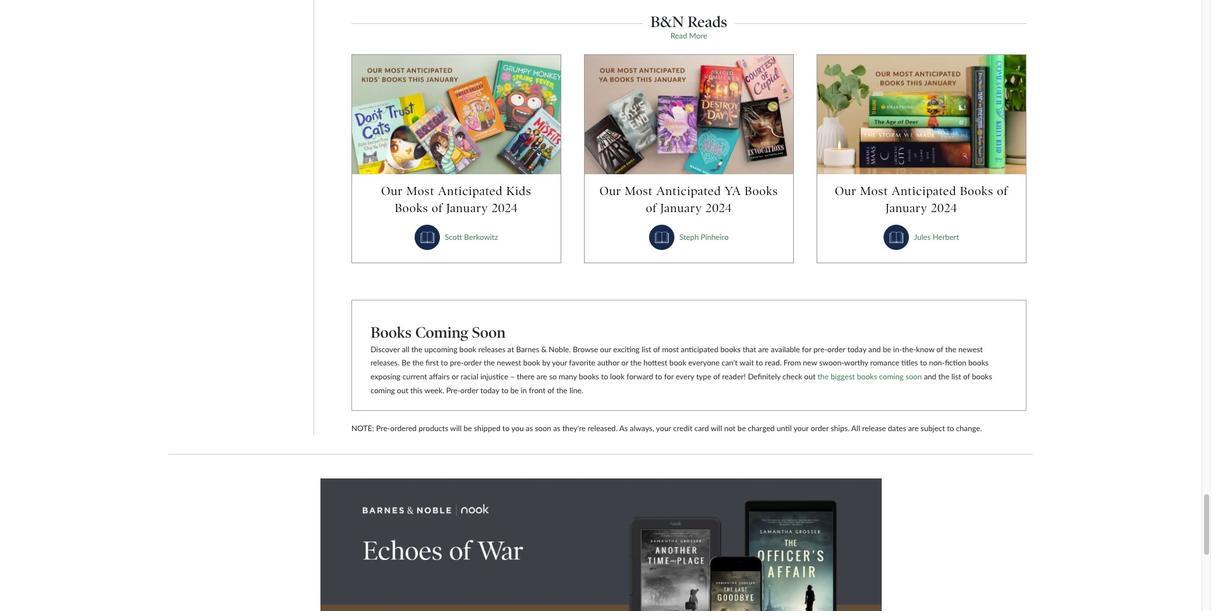 Task type: describe. For each thing, give the bounding box(es) containing it.
books right 'fiction'
[[968, 359, 989, 368]]

0 vertical spatial pre-
[[813, 345, 827, 354]]

to left the non-
[[920, 359, 927, 368]]

be
[[401, 359, 410, 368]]

discover
[[371, 345, 400, 354]]

most for our most anticipated kids books of january 2024
[[406, 184, 435, 198]]

and inside and the list of books coming out this week. pre-order today to be in front of the line.
[[924, 373, 936, 382]]

that
[[743, 345, 756, 354]]

berkowitz
[[464, 232, 498, 242]]

steph pinheiro link
[[679, 232, 729, 242]]

they're
[[562, 424, 586, 434]]

0 vertical spatial newest
[[958, 345, 983, 354]]

kids
[[506, 184, 531, 198]]

our most anticipated kids books of january 2024
[[381, 184, 531, 215]]

2 vertical spatial are
[[908, 424, 919, 434]]

browse
[[573, 345, 598, 354]]

the biggest books coming soon link
[[818, 373, 922, 382]]

line.
[[569, 386, 583, 396]]

the up 'fiction'
[[945, 345, 956, 354]]

in
[[521, 386, 527, 396]]

2024 for kids
[[492, 201, 518, 215]]

0 vertical spatial or
[[621, 359, 628, 368]]

january for ya
[[660, 201, 702, 215]]

2024 for ya
[[706, 201, 732, 215]]

anticipated for books
[[892, 184, 956, 198]]

all
[[402, 345, 409, 354]]

our most anticipated kids books of january 2024 link
[[365, 183, 548, 217]]

0 horizontal spatial pre-
[[450, 359, 464, 368]]

at
[[507, 345, 514, 354]]

the down swoon-
[[818, 373, 829, 382]]

discover all the upcoming book releases at barnes & noble. browse our exciting list of most anticipated books that are available for pre-order today and be in-the-know of the newest releases. be the first to pre-order the newest book by your favorite author or the hottest book everyone can't wait to read. from new swoon-worthy romance titles to non-fiction books exposing current affairs or racial injustice – there are so many books to look forward to for every type of reader! definitely check out
[[371, 345, 989, 382]]

releases.
[[371, 359, 399, 368]]

current
[[402, 373, 427, 382]]

be inside and the list of books coming out this week. pre-order today to be in front of the line.
[[510, 386, 519, 396]]

jules herbert link
[[914, 232, 959, 242]]

injustice
[[480, 373, 508, 382]]

our most anticipated books of january 2024 link
[[830, 183, 1013, 217]]

subject
[[921, 424, 945, 434]]

all
[[851, 424, 860, 434]]

until
[[777, 424, 792, 434]]

so
[[549, 373, 557, 382]]

available
[[771, 345, 800, 354]]

to down 'hottest'
[[655, 373, 662, 382]]

the-
[[902, 345, 916, 354]]

week.
[[424, 386, 444, 396]]

and inside 'discover all the upcoming book releases at barnes & noble. browse our exciting list of most anticipated books that are available for pre-order today and be in-the-know of the newest releases. be the first to pre-order the newest book by your favorite author or the hottest book everyone can't wait to read. from new swoon-worthy romance titles to non-fiction books exposing current affairs or racial injustice – there are so many books to look forward to for every type of reader! definitely check out'
[[868, 345, 881, 354]]

0 vertical spatial are
[[758, 345, 769, 354]]

wait
[[739, 359, 754, 368]]

definitely
[[748, 373, 781, 382]]

reader!
[[722, 373, 746, 382]]

from
[[784, 359, 801, 368]]

note: pre-ordered products will be shipped to you as soon as they're released. as always, your credit card will not be charged until your order ships. all release dates are subject to change.
[[351, 424, 982, 434]]

0 horizontal spatial pre-
[[376, 424, 390, 434]]

change.
[[956, 424, 982, 434]]

1 as from the left
[[526, 424, 533, 434]]

the down releases
[[484, 359, 495, 368]]

card
[[694, 424, 709, 434]]

january for kids
[[446, 201, 488, 215]]

ordered
[[390, 424, 417, 434]]

steph
[[679, 232, 699, 242]]

our for our most anticipated kids books of january 2024
[[381, 184, 403, 198]]

many
[[559, 373, 577, 382]]

this
[[410, 386, 423, 396]]

out inside 'discover all the upcoming book releases at barnes & noble. browse our exciting list of most anticipated books that are available for pre-order today and be in-the-know of the newest releases. be the first to pre-order the newest book by your favorite author or the hottest book everyone can't wait to read. from new swoon-worthy romance titles to non-fiction books exposing current affairs or racial injustice – there are so many books to look forward to for every type of reader! definitely check out'
[[804, 373, 816, 382]]

our most anticipated books of january 2024
[[835, 184, 1008, 215]]

anticipated
[[681, 345, 718, 354]]

charged
[[748, 424, 775, 434]]

exposing
[[371, 373, 401, 382]]

be inside 'discover all the upcoming book releases at barnes & noble. browse our exciting list of most anticipated books that are available for pre-order today and be in-the-know of the newest releases. be the first to pre-order the newest book by your favorite author or the hottest book everyone can't wait to read. from new swoon-worthy romance titles to non-fiction books exposing current affairs or racial injustice – there are so many books to look forward to for every type of reader! definitely check out'
[[883, 345, 891, 354]]

front
[[529, 386, 546, 396]]

books inside and the list of books coming out this week. pre-order today to be in front of the line.
[[972, 373, 992, 382]]

scott
[[445, 232, 462, 242]]

fiction
[[945, 359, 966, 368]]

you
[[511, 424, 524, 434]]

coming
[[415, 324, 468, 342]]

release
[[862, 424, 886, 434]]

non-
[[929, 359, 945, 368]]

note:
[[351, 424, 374, 434]]

be right not
[[737, 424, 746, 434]]

0 horizontal spatial or
[[452, 373, 459, 382]]

our most anticipated ya books of january 2024
[[599, 184, 778, 215]]

everyone
[[688, 359, 720, 368]]

to right the subject
[[947, 424, 954, 434]]

2024 inside our most anticipated books of january 2024
[[931, 201, 957, 215]]

read more link
[[670, 31, 707, 40]]

biggest
[[831, 373, 855, 382]]

our most anticipated books of january 2024 image
[[817, 55, 1026, 174]]

order up swoon-
[[827, 345, 845, 354]]

not
[[724, 424, 736, 434]]

worthy
[[844, 359, 868, 368]]

b&n
[[650, 13, 684, 31]]

to right first
[[441, 359, 448, 368]]

pinheiro
[[701, 232, 729, 242]]

jules herbert
[[914, 232, 959, 242]]

more
[[689, 31, 707, 40]]

1 vertical spatial for
[[664, 373, 674, 382]]

today inside and the list of books coming out this week. pre-order today to be in front of the line.
[[480, 386, 499, 396]]

2 horizontal spatial your
[[794, 424, 809, 434]]

b&n reads read more
[[650, 13, 727, 40]]

scott berkowitz link
[[445, 232, 498, 242]]



Task type: locate. For each thing, give the bounding box(es) containing it.
soon
[[906, 373, 922, 382], [535, 424, 551, 434]]

1 january from the left
[[446, 201, 488, 215]]

order down racial
[[460, 386, 478, 396]]

our most anticipated ya books of january 2024 image
[[585, 55, 793, 174]]

list inside 'discover all the upcoming book releases at barnes & noble. browse our exciting list of most anticipated books that are available for pre-order today and be in-the-know of the newest releases. be the first to pre-order the newest book by your favorite author or the hottest book everyone can't wait to read. from new swoon-worthy romance titles to non-fiction books exposing current affairs or racial injustice – there are so many books to look forward to for every type of reader! definitely check out'
[[641, 345, 651, 354]]

1 horizontal spatial and
[[924, 373, 936, 382]]

1 horizontal spatial will
[[711, 424, 722, 434]]

1 2024 from the left
[[492, 201, 518, 215]]

0 horizontal spatial anticipated
[[438, 184, 503, 198]]

order left the ships.
[[811, 424, 829, 434]]

are
[[758, 345, 769, 354], [537, 373, 547, 382], [908, 424, 919, 434]]

look
[[610, 373, 625, 382]]

1 horizontal spatial today
[[847, 345, 866, 354]]

books inside our most anticipated ya books of january 2024
[[745, 184, 778, 198]]

newest up 'fiction'
[[958, 345, 983, 354]]

coming down "exposing"
[[371, 386, 395, 396]]

soon
[[472, 324, 506, 342]]

most for our most anticipated ya books of january 2024
[[625, 184, 653, 198]]

can't
[[722, 359, 738, 368]]

racial
[[461, 373, 478, 382]]

3 our from the left
[[835, 184, 857, 198]]

out left this at the bottom of the page
[[397, 386, 408, 396]]

0 horizontal spatial are
[[537, 373, 547, 382]]

your inside 'discover all the upcoming book releases at barnes & noble. browse our exciting list of most anticipated books that are available for pre-order today and be in-the-know of the newest releases. be the first to pre-order the newest book by your favorite author or the hottest book everyone can't wait to read. from new swoon-worthy romance titles to non-fiction books exposing current affairs or racial injustice – there are so many books to look forward to for every type of reader! definitely check out'
[[552, 359, 567, 368]]

book up every
[[669, 359, 686, 368]]

be left in
[[510, 386, 519, 396]]

advertisement element
[[320, 479, 881, 612]]

books up can't in the right bottom of the page
[[720, 345, 741, 354]]

0 horizontal spatial most
[[406, 184, 435, 198]]

newest
[[958, 345, 983, 354], [497, 359, 521, 368]]

anticipated left "ya"
[[656, 184, 721, 198]]

our
[[600, 345, 611, 354]]

anticipated inside our most anticipated ya books of january 2024
[[656, 184, 721, 198]]

as left they're
[[553, 424, 560, 434]]

your right until
[[794, 424, 809, 434]]

to inside and the list of books coming out this week. pre-order today to be in front of the line.
[[501, 386, 508, 396]]

books up change.
[[972, 373, 992, 382]]

1 horizontal spatial list
[[951, 373, 961, 382]]

will left not
[[711, 424, 722, 434]]

1 horizontal spatial for
[[802, 345, 811, 354]]

2 most from the left
[[625, 184, 653, 198]]

1 horizontal spatial newest
[[958, 345, 983, 354]]

1 horizontal spatial are
[[758, 345, 769, 354]]

read.
[[765, 359, 782, 368]]

for
[[802, 345, 811, 354], [664, 373, 674, 382]]

most inside "our most anticipated kids books of january 2024"
[[406, 184, 435, 198]]

always,
[[630, 424, 654, 434]]

most
[[406, 184, 435, 198], [625, 184, 653, 198], [860, 184, 888, 198]]

books inside our most anticipated books of january 2024
[[960, 184, 993, 198]]

2024 up herbert
[[931, 201, 957, 215]]

by
[[542, 359, 550, 368]]

are right that
[[758, 345, 769, 354]]

pre- up new
[[813, 345, 827, 354]]

of inside "our most anticipated kids books of january 2024"
[[432, 201, 443, 215]]

0 horizontal spatial book
[[459, 345, 476, 354]]

scott berkowitz
[[445, 232, 498, 242]]

0 vertical spatial today
[[847, 345, 866, 354]]

most inside our most anticipated ya books of january 2024
[[625, 184, 653, 198]]

pre- inside and the list of books coming out this week. pre-order today to be in front of the line.
[[446, 386, 460, 396]]

1 will from the left
[[450, 424, 462, 434]]

0 vertical spatial soon
[[906, 373, 922, 382]]

favorite
[[569, 359, 595, 368]]

2024 down kids
[[492, 201, 518, 215]]

swoon-
[[819, 359, 844, 368]]

pre-
[[813, 345, 827, 354], [450, 359, 464, 368]]

upcoming
[[424, 345, 457, 354]]

1 vertical spatial are
[[537, 373, 547, 382]]

our most anticipated kids books of january 2024 image
[[352, 55, 561, 174]]

2 horizontal spatial 2024
[[931, 201, 957, 215]]

1 vertical spatial pre-
[[450, 359, 464, 368]]

are left the so
[[537, 373, 547, 382]]

most inside our most anticipated books of january 2024
[[860, 184, 888, 198]]

or
[[621, 359, 628, 368], [452, 373, 459, 382]]

will
[[450, 424, 462, 434], [711, 424, 722, 434]]

0 vertical spatial list
[[641, 345, 651, 354]]

0 horizontal spatial list
[[641, 345, 651, 354]]

check
[[783, 373, 802, 382]]

the down the non-
[[938, 373, 949, 382]]

list down 'fiction'
[[951, 373, 961, 382]]

2 anticipated from the left
[[656, 184, 721, 198]]

anticipated for ya
[[656, 184, 721, 198]]

0 horizontal spatial out
[[397, 386, 408, 396]]

1 vertical spatial out
[[397, 386, 408, 396]]

2 our from the left
[[599, 184, 621, 198]]

1 horizontal spatial or
[[621, 359, 628, 368]]

0 horizontal spatial soon
[[535, 424, 551, 434]]

know
[[916, 345, 934, 354]]

the left line.
[[556, 386, 567, 396]]

books down the worthy
[[857, 373, 877, 382]]

1 vertical spatial newest
[[497, 359, 521, 368]]

1 horizontal spatial pre-
[[813, 345, 827, 354]]

1 vertical spatial coming
[[371, 386, 395, 396]]

0 horizontal spatial our
[[381, 184, 403, 198]]

be left in-
[[883, 345, 891, 354]]

of inside our most anticipated books of january 2024
[[997, 184, 1008, 198]]

every
[[676, 373, 694, 382]]

1 vertical spatial or
[[452, 373, 459, 382]]

2024 down "ya"
[[706, 201, 732, 215]]

2 horizontal spatial anticipated
[[892, 184, 956, 198]]

to
[[441, 359, 448, 368], [756, 359, 763, 368], [920, 359, 927, 368], [601, 373, 608, 382], [655, 373, 662, 382], [501, 386, 508, 396], [502, 424, 509, 434], [947, 424, 954, 434]]

coming down romance
[[879, 373, 904, 382]]

most
[[662, 345, 679, 354]]

for left every
[[664, 373, 674, 382]]

1 horizontal spatial out
[[804, 373, 816, 382]]

0 vertical spatial out
[[804, 373, 816, 382]]

1 vertical spatial soon
[[535, 424, 551, 434]]

and the list of books coming out this week. pre-order today to be in front of the line.
[[371, 373, 992, 396]]

january
[[446, 201, 488, 215], [660, 201, 702, 215], [886, 201, 928, 215]]

3 january from the left
[[886, 201, 928, 215]]

books inside "our most anticipated kids books of january 2024"
[[395, 201, 428, 215]]

2024 inside "our most anticipated kids books of january 2024"
[[492, 201, 518, 215]]

to left the you
[[502, 424, 509, 434]]

hottest
[[643, 359, 667, 368]]

3 anticipated from the left
[[892, 184, 956, 198]]

january inside "our most anticipated kids books of january 2024"
[[446, 201, 488, 215]]

products
[[419, 424, 448, 434]]

january up scott berkowitz link
[[446, 201, 488, 215]]

there
[[517, 373, 535, 382]]

the up 'forward'
[[630, 359, 641, 368]]

1 horizontal spatial coming
[[879, 373, 904, 382]]

as
[[526, 424, 533, 434], [553, 424, 560, 434]]

0 vertical spatial coming
[[879, 373, 904, 382]]

1 vertical spatial list
[[951, 373, 961, 382]]

0 vertical spatial pre-
[[446, 386, 460, 396]]

most for our most anticipated books of january 2024
[[860, 184, 888, 198]]

books down favorite
[[579, 373, 599, 382]]

books
[[720, 345, 741, 354], [968, 359, 989, 368], [579, 373, 599, 382], [857, 373, 877, 382], [972, 373, 992, 382]]

the right be
[[412, 359, 424, 368]]

0 horizontal spatial for
[[664, 373, 674, 382]]

of inside our most anticipated ya books of january 2024
[[646, 201, 657, 215]]

anticipated up jules at right top
[[892, 184, 956, 198]]

1 horizontal spatial anticipated
[[656, 184, 721, 198]]

2 horizontal spatial january
[[886, 201, 928, 215]]

to down injustice
[[501, 386, 508, 396]]

romance
[[870, 359, 899, 368]]

0 horizontal spatial as
[[526, 424, 533, 434]]

credit
[[673, 424, 692, 434]]

book left by
[[523, 359, 540, 368]]

today up the worthy
[[847, 345, 866, 354]]

2 horizontal spatial most
[[860, 184, 888, 198]]

2 horizontal spatial are
[[908, 424, 919, 434]]

dates
[[888, 424, 906, 434]]

2024 inside our most anticipated ya books of january 2024
[[706, 201, 732, 215]]

our inside our most anticipated books of january 2024
[[835, 184, 857, 198]]

today down injustice
[[480, 386, 499, 396]]

pre- right week.
[[446, 386, 460, 396]]

–
[[510, 373, 515, 382]]

our for our most anticipated ya books of january 2024
[[599, 184, 621, 198]]

1 horizontal spatial january
[[660, 201, 702, 215]]

3 most from the left
[[860, 184, 888, 198]]

1 horizontal spatial as
[[553, 424, 560, 434]]

exciting
[[613, 345, 640, 354]]

list
[[641, 345, 651, 354], [951, 373, 961, 382]]

0 horizontal spatial today
[[480, 386, 499, 396]]

as right the you
[[526, 424, 533, 434]]

forward
[[627, 373, 653, 382]]

order
[[827, 345, 845, 354], [464, 359, 482, 368], [460, 386, 478, 396], [811, 424, 829, 434]]

your
[[552, 359, 567, 368], [656, 424, 671, 434], [794, 424, 809, 434]]

or down exciting
[[621, 359, 628, 368]]

anticipated for kids
[[438, 184, 503, 198]]

are right dates
[[908, 424, 919, 434]]

released.
[[588, 424, 618, 434]]

today
[[847, 345, 866, 354], [480, 386, 499, 396]]

2 horizontal spatial our
[[835, 184, 857, 198]]

0 horizontal spatial newest
[[497, 359, 521, 368]]

anticipated
[[438, 184, 503, 198], [656, 184, 721, 198], [892, 184, 956, 198]]

affairs
[[429, 373, 450, 382]]

1 vertical spatial pre-
[[376, 424, 390, 434]]

herbert
[[933, 232, 959, 242]]

1 horizontal spatial soon
[[906, 373, 922, 382]]

0 horizontal spatial 2024
[[492, 201, 518, 215]]

0 vertical spatial for
[[802, 345, 811, 354]]

to right wait
[[756, 359, 763, 368]]

1 vertical spatial today
[[480, 386, 499, 396]]

list up 'hottest'
[[641, 345, 651, 354]]

2 as from the left
[[553, 424, 560, 434]]

and
[[868, 345, 881, 354], [924, 373, 936, 382]]

1 horizontal spatial your
[[656, 424, 671, 434]]

and up romance
[[868, 345, 881, 354]]

0 horizontal spatial coming
[[371, 386, 395, 396]]

2 horizontal spatial book
[[669, 359, 686, 368]]

1 horizontal spatial pre-
[[446, 386, 460, 396]]

january up steph
[[660, 201, 702, 215]]

new
[[803, 359, 817, 368]]

reads
[[687, 13, 727, 31]]

2 2024 from the left
[[706, 201, 732, 215]]

pre- up racial
[[450, 359, 464, 368]]

anticipated inside our most anticipated books of january 2024
[[892, 184, 956, 198]]

&
[[541, 345, 547, 354]]

2 will from the left
[[711, 424, 722, 434]]

0 horizontal spatial january
[[446, 201, 488, 215]]

and down the non-
[[924, 373, 936, 382]]

noble.
[[549, 345, 571, 354]]

2024
[[492, 201, 518, 215], [706, 201, 732, 215], [931, 201, 957, 215]]

ships.
[[831, 424, 850, 434]]

0 horizontal spatial will
[[450, 424, 462, 434]]

1 anticipated from the left
[[438, 184, 503, 198]]

for up new
[[802, 345, 811, 354]]

ya
[[725, 184, 741, 198]]

order up racial
[[464, 359, 482, 368]]

newest down at
[[497, 359, 521, 368]]

out down new
[[804, 373, 816, 382]]

jules
[[914, 232, 931, 242]]

out inside and the list of books coming out this week. pre-order today to be in front of the line.
[[397, 386, 408, 396]]

coming inside and the list of books coming out this week. pre-order today to be in front of the line.
[[371, 386, 395, 396]]

book left releases
[[459, 345, 476, 354]]

will right products
[[450, 424, 462, 434]]

our most anticipated ya books of january 2024 link
[[597, 183, 780, 217]]

or left racial
[[452, 373, 459, 382]]

1 horizontal spatial most
[[625, 184, 653, 198]]

our inside our most anticipated ya books of january 2024
[[599, 184, 621, 198]]

your left credit
[[656, 424, 671, 434]]

list inside and the list of books coming out this week. pre-order today to be in front of the line.
[[951, 373, 961, 382]]

january inside our most anticipated ya books of january 2024
[[660, 201, 702, 215]]

type
[[696, 373, 711, 382]]

in-
[[893, 345, 902, 354]]

soon down titles
[[906, 373, 922, 382]]

january inside our most anticipated books of january 2024
[[886, 201, 928, 215]]

0 horizontal spatial your
[[552, 359, 567, 368]]

pre- right note:
[[376, 424, 390, 434]]

0 horizontal spatial and
[[868, 345, 881, 354]]

our inside "our most anticipated kids books of january 2024"
[[381, 184, 403, 198]]

read
[[670, 31, 687, 40]]

books coming soon
[[371, 324, 506, 342]]

1 vertical spatial and
[[924, 373, 936, 382]]

1 horizontal spatial book
[[523, 359, 540, 368]]

0 vertical spatial and
[[868, 345, 881, 354]]

be left shipped
[[464, 424, 472, 434]]

be
[[883, 345, 891, 354], [510, 386, 519, 396], [464, 424, 472, 434], [737, 424, 746, 434]]

2 january from the left
[[660, 201, 702, 215]]

your right by
[[552, 359, 567, 368]]

barnes
[[516, 345, 539, 354]]

titles
[[901, 359, 918, 368]]

today inside 'discover all the upcoming book releases at barnes & noble. browse our exciting list of most anticipated books that are available for pre-order today and be in-the-know of the newest releases. be the first to pre-order the newest book by your favorite author or the hottest book everyone can't wait to read. from new swoon-worthy romance titles to non-fiction books exposing current affairs or racial injustice – there are so many books to look forward to for every type of reader! definitely check out'
[[847, 345, 866, 354]]

anticipated up scott berkowitz link
[[438, 184, 503, 198]]

1 most from the left
[[406, 184, 435, 198]]

1 horizontal spatial 2024
[[706, 201, 732, 215]]

releases
[[478, 345, 505, 354]]

1 horizontal spatial our
[[599, 184, 621, 198]]

the right all
[[411, 345, 422, 354]]

order inside and the list of books coming out this week. pre-order today to be in front of the line.
[[460, 386, 478, 396]]

pre-
[[446, 386, 460, 396], [376, 424, 390, 434]]

january up jules at right top
[[886, 201, 928, 215]]

soon right the you
[[535, 424, 551, 434]]

3 2024 from the left
[[931, 201, 957, 215]]

steph pinheiro
[[679, 232, 729, 242]]

shipped
[[474, 424, 500, 434]]

our for our most anticipated books of january 2024
[[835, 184, 857, 198]]

to left look
[[601, 373, 608, 382]]

author
[[597, 359, 619, 368]]

1 our from the left
[[381, 184, 403, 198]]

anticipated inside "our most anticipated kids books of january 2024"
[[438, 184, 503, 198]]



Task type: vqa. For each thing, say whether or not it's contained in the screenshot.


